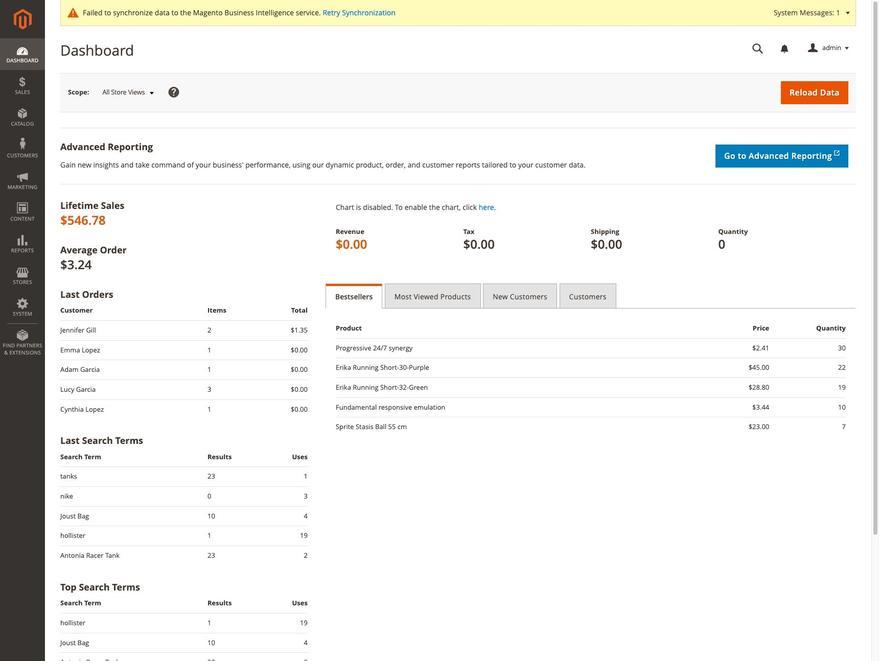 Task type: describe. For each thing, give the bounding box(es) containing it.
magento admin panel image
[[14, 9, 31, 30]]



Task type: locate. For each thing, give the bounding box(es) containing it.
menu bar
[[0, 38, 45, 361]]

None text field
[[745, 39, 771, 57]]

tab list
[[326, 284, 856, 309]]



